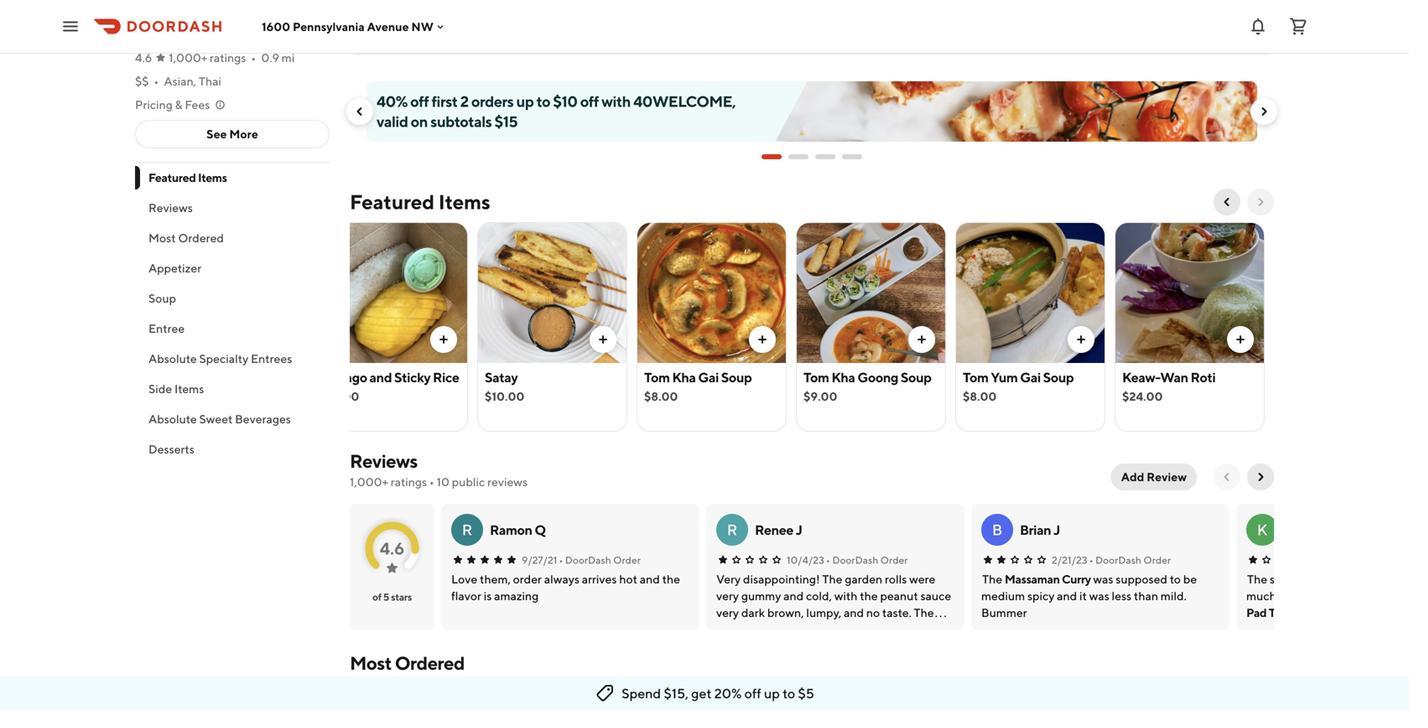 Task type: describe. For each thing, give the bounding box(es) containing it.
next image
[[1254, 471, 1267, 484]]

to for $10
[[536, 92, 550, 110]]

goong
[[858, 369, 898, 385]]

most ordered button
[[135, 223, 330, 253]]

• right the "$$"
[[154, 74, 159, 88]]

ramon q
[[490, 522, 546, 538]]

2
[[460, 92, 469, 110]]

most ordered
[[148, 231, 224, 245]]

$$ • asian, thai
[[135, 74, 221, 88]]

to for $5
[[783, 686, 795, 702]]

satay
[[485, 369, 518, 385]]

fees
[[185, 98, 210, 112]]

r for ramon q
[[462, 521, 472, 539]]

$15,
[[664, 686, 689, 702]]

1600 pennsylvania avenue nw button
[[262, 20, 447, 33]]

up for orders
[[516, 92, 534, 110]]

5
[[383, 591, 389, 603]]

&
[[175, 98, 183, 112]]

store
[[643, 677, 670, 691]]

brian j
[[1020, 522, 1060, 538]]

soup for tom kha gai soup
[[721, 369, 752, 385]]

pricing & fees
[[135, 98, 210, 112]]

stars
[[391, 591, 412, 603]]

order for ramon q
[[613, 554, 641, 566]]

pad
[[1246, 606, 1267, 620]]

reviews for reviews 1,000+ ratings • 10 public reviews
[[350, 450, 418, 472]]

massaman
[[1005, 572, 1060, 586]]

this
[[621, 677, 641, 691]]

subtotals
[[430, 112, 492, 130]]

dashpass
[[153, 27, 206, 41]]

mango and sticky rice $8.00
[[325, 369, 459, 403]]

next button of carousel image
[[1254, 195, 1267, 209]]

j for b
[[1054, 522, 1060, 538]]

rice
[[433, 369, 459, 385]]

absolute sweet beverages
[[148, 412, 291, 426]]

from
[[594, 677, 619, 691]]

40welcome,
[[633, 92, 736, 110]]

40%
[[377, 92, 408, 110]]

notification bell image
[[1248, 16, 1268, 36]]

mi
[[282, 51, 295, 65]]

nw
[[411, 20, 434, 33]]

absolute for absolute sweet beverages
[[148, 412, 197, 426]]

side items
[[148, 382, 204, 396]]

0 horizontal spatial ratings
[[210, 51, 246, 65]]

featured items heading
[[350, 189, 490, 216]]

add item to cart image for tom kha gai soup
[[756, 333, 769, 346]]

ordered for most ordered the most commonly ordered items and dishes from this store
[[395, 653, 465, 674]]

beverages
[[235, 412, 291, 426]]

Delivery radio
[[367, 7, 440, 34]]

• doordash order for ramon q
[[559, 554, 641, 566]]

most
[[372, 677, 399, 691]]

roti
[[1191, 369, 1216, 385]]

orders
[[471, 92, 514, 110]]

0 horizontal spatial off
[[410, 92, 429, 110]]

tom for tom yum gai soup
[[963, 369, 989, 385]]

satay image
[[478, 222, 627, 363]]

$8.00 for tom yum gai soup
[[963, 390, 997, 403]]

• inside reviews 1,000+ ratings • 10 public reviews
[[429, 475, 434, 489]]

1,000+ ratings •
[[169, 51, 256, 65]]

avenue
[[367, 20, 409, 33]]

add review
[[1121, 470, 1187, 484]]

entrees
[[251, 352, 292, 366]]

0.9
[[261, 51, 279, 65]]

side items button
[[135, 374, 330, 404]]

renee
[[755, 522, 793, 538]]

items inside 'heading'
[[438, 190, 490, 214]]

tom kha goong soup $9.00
[[804, 369, 932, 403]]

pad thai button
[[1246, 605, 1291, 622]]

wan
[[1160, 369, 1188, 385]]

get
[[691, 686, 712, 702]]

mango
[[325, 369, 367, 385]]

gai for yum
[[1020, 369, 1041, 385]]

with
[[601, 92, 631, 110]]

brian
[[1020, 522, 1051, 538]]

• right 2/21/23
[[1089, 554, 1093, 566]]

9/27/21
[[522, 554, 557, 566]]

add item to cart image for tom kha goong soup
[[915, 333, 929, 346]]

1600
[[262, 20, 290, 33]]

reviews for reviews
[[148, 201, 193, 215]]

soup for tom yum gai soup
[[1043, 369, 1074, 385]]

1 horizontal spatial off
[[580, 92, 599, 110]]

40% off first 2 orders up to $10 off with 40welcome, valid on subtotals $15
[[377, 92, 736, 130]]

tom yum gai soup image
[[956, 222, 1105, 363]]

add
[[1121, 470, 1144, 484]]

1,000+ inside reviews 1,000+ ratings • 10 public reviews
[[350, 475, 388, 489]]

open menu image
[[60, 16, 81, 36]]

previous image
[[1220, 471, 1234, 484]]

massaman curry button
[[1005, 571, 1091, 588]]

keaw-
[[1122, 369, 1160, 385]]

ordered
[[459, 677, 502, 691]]

public
[[452, 475, 485, 489]]

commonly
[[401, 677, 457, 691]]

more
[[229, 127, 258, 141]]

pad thai
[[1246, 606, 1291, 620]]

absolute specialty entrees
[[148, 352, 292, 366]]

ramon
[[490, 522, 532, 538]]

see more button
[[136, 121, 329, 148]]

reviews button
[[135, 193, 330, 223]]

add review button
[[1111, 464, 1197, 491]]

appetizer
[[148, 261, 201, 275]]

add item to cart image for mango and sticky rice
[[437, 333, 450, 346]]

ordered for most ordered
[[178, 231, 224, 245]]

previous button of carousel image
[[353, 105, 367, 118]]

items inside button
[[174, 382, 204, 396]]

and inside mango and sticky rice $8.00
[[370, 369, 392, 385]]

kha for gai
[[672, 369, 696, 385]]

order methods option group
[[367, 7, 504, 34]]

• doordash order for brian j
[[1089, 554, 1171, 566]]

$10
[[553, 92, 578, 110]]



Task type: vqa. For each thing, say whether or not it's contained in the screenshot.
the bottom The Chicken
no



Task type: locate. For each thing, give the bounding box(es) containing it.
delivery
[[381, 13, 426, 27]]

and left sticky
[[370, 369, 392, 385]]

see more
[[206, 127, 258, 141]]

1,000+ down reviews link
[[350, 475, 388, 489]]

$8.00 for mango and sticky rice
[[325, 390, 359, 403]]

1,000+ up asian,
[[169, 51, 207, 65]]

to left $5
[[783, 686, 795, 702]]

3 $8.00 from the left
[[963, 390, 997, 403]]

featured
[[148, 171, 196, 185], [350, 190, 434, 214]]

1 j from the left
[[796, 522, 802, 538]]

soup for tom kha goong soup
[[901, 369, 932, 385]]

2 gai from the left
[[1020, 369, 1041, 385]]

soup button
[[135, 284, 330, 314]]

soup inside tom kha gai soup $8.00
[[721, 369, 752, 385]]

3 order from the left
[[1144, 554, 1171, 566]]

1 horizontal spatial $8.00
[[644, 390, 678, 403]]

• left 10
[[429, 475, 434, 489]]

$8.00 inside tom yum gai soup $8.00
[[963, 390, 997, 403]]

1 vertical spatial 4.6
[[380, 539, 405, 559]]

pennsylvania
[[293, 20, 365, 33]]

kha
[[672, 369, 696, 385], [832, 369, 855, 385]]

tom kha goong soup image
[[797, 222, 945, 363]]

1 doordash from the left
[[565, 554, 611, 566]]

0 vertical spatial items
[[198, 171, 227, 185]]

and inside most ordered the most commonly ordered items and dishes from this store
[[535, 677, 556, 691]]

1 horizontal spatial 1,000+
[[350, 475, 388, 489]]

r for renee j
[[727, 521, 738, 539]]

0 vertical spatial ratings
[[210, 51, 246, 65]]

0 horizontal spatial reviews
[[148, 201, 193, 215]]

$15
[[494, 112, 518, 130]]

items
[[504, 677, 533, 691]]

absolute up side items
[[148, 352, 197, 366]]

0 horizontal spatial to
[[536, 92, 550, 110]]

add item to cart image for keaw-wan roti
[[1234, 333, 1247, 346]]

previous button of carousel image
[[1220, 195, 1234, 209]]

2 order from the left
[[880, 554, 908, 566]]

0 horizontal spatial up
[[516, 92, 534, 110]]

0 vertical spatial 4.6
[[135, 51, 152, 65]]

gai
[[698, 369, 719, 385], [1020, 369, 1041, 385]]

tom for tom kha goong soup
[[804, 369, 829, 385]]

absolute specialty entrees button
[[135, 344, 330, 374]]

2 horizontal spatial order
[[1144, 554, 1171, 566]]

spend
[[622, 686, 661, 702]]

featured items down on
[[350, 190, 490, 214]]

soup inside tom yum gai soup $8.00
[[1043, 369, 1074, 385]]

• doordash order right 9/27/21
[[559, 554, 641, 566]]

1 horizontal spatial ordered
[[395, 653, 465, 674]]

$5
[[798, 686, 814, 702]]

kha inside tom kha gai soup $8.00
[[672, 369, 696, 385]]

ordered inside most ordered the most commonly ordered items and dishes from this store
[[395, 653, 465, 674]]

side
[[148, 382, 172, 396]]

1 horizontal spatial up
[[764, 686, 780, 702]]

most up appetizer
[[148, 231, 176, 245]]

soup inside tom kha goong soup $9.00
[[901, 369, 932, 385]]

1 kha from the left
[[672, 369, 696, 385]]

and right items
[[535, 677, 556, 691]]

4 add item to cart image from the left
[[1234, 333, 1247, 346]]

0 horizontal spatial 1,000+
[[169, 51, 207, 65]]

0.9 mi
[[261, 51, 295, 65]]

0 horizontal spatial add item to cart image
[[756, 333, 769, 346]]

2 horizontal spatial doordash
[[1095, 554, 1142, 566]]

add item to cart image
[[437, 333, 450, 346], [596, 333, 610, 346], [915, 333, 929, 346], [1234, 333, 1247, 346]]

up inside 40% off first 2 orders up to $10 off with 40welcome, valid on subtotals $15
[[516, 92, 534, 110]]

most for most ordered the most commonly ordered items and dishes from this store
[[350, 653, 392, 674]]

• doordash order
[[559, 554, 641, 566], [826, 554, 908, 566], [1089, 554, 1171, 566]]

massaman curry
[[1005, 572, 1091, 586]]

doordash right 2/21/23
[[1095, 554, 1142, 566]]

0 vertical spatial 1,000+
[[169, 51, 207, 65]]

1 horizontal spatial add item to cart image
[[1074, 333, 1088, 346]]

of
[[372, 591, 381, 603]]

0 horizontal spatial tom
[[644, 369, 670, 385]]

0 vertical spatial ordered
[[178, 231, 224, 245]]

tom kha gai soup $8.00
[[644, 369, 752, 403]]

1 vertical spatial items
[[438, 190, 490, 214]]

absolute for absolute specialty entrees
[[148, 352, 197, 366]]

1 horizontal spatial featured items
[[350, 190, 490, 214]]

3 doordash from the left
[[1095, 554, 1142, 566]]

2 j from the left
[[1054, 522, 1060, 538]]

1 absolute from the top
[[148, 352, 197, 366]]

3 tom from the left
[[963, 369, 989, 385]]

1 horizontal spatial doordash
[[832, 554, 878, 566]]

2 vertical spatial items
[[174, 382, 204, 396]]

2 add item to cart image from the left
[[596, 333, 610, 346]]

featured down valid
[[350, 190, 434, 214]]

off right 20%
[[744, 686, 761, 702]]

$8.00 for tom kha gai soup
[[644, 390, 678, 403]]

1 vertical spatial ordered
[[395, 653, 465, 674]]

entree button
[[135, 314, 330, 344]]

1 horizontal spatial order
[[880, 554, 908, 566]]

1 vertical spatial ratings
[[391, 475, 427, 489]]

order for renee j
[[880, 554, 908, 566]]

add item to cart image for tom yum gai soup
[[1074, 333, 1088, 346]]

entree
[[148, 322, 185, 336]]

reviews 1,000+ ratings • 10 public reviews
[[350, 450, 528, 489]]

items right side
[[174, 382, 204, 396]]

most for most ordered
[[148, 231, 176, 245]]

order
[[613, 554, 641, 566], [880, 554, 908, 566], [1144, 554, 1171, 566]]

ratings down reviews link
[[391, 475, 427, 489]]

sticky
[[394, 369, 430, 385]]

ordered up appetizer
[[178, 231, 224, 245]]

• right 9/27/21
[[559, 554, 563, 566]]

• doordash order for renee j
[[826, 554, 908, 566]]

of 5 stars
[[372, 591, 412, 603]]

thai inside button
[[1269, 606, 1291, 620]]

1 horizontal spatial ratings
[[391, 475, 427, 489]]

1 horizontal spatial • doordash order
[[826, 554, 908, 566]]

ratings inside reviews 1,000+ ratings • 10 public reviews
[[391, 475, 427, 489]]

to left the $10
[[536, 92, 550, 110]]

0 vertical spatial most
[[148, 231, 176, 245]]

1 horizontal spatial thai
[[1269, 606, 1291, 620]]

2 horizontal spatial tom
[[963, 369, 989, 385]]

ordered inside most ordered button
[[178, 231, 224, 245]]

0 horizontal spatial most
[[148, 231, 176, 245]]

gai for kha
[[698, 369, 719, 385]]

2 doordash from the left
[[832, 554, 878, 566]]

0 horizontal spatial $8.00
[[325, 390, 359, 403]]

ordered up commonly
[[395, 653, 465, 674]]

tom inside tom yum gai soup $8.00
[[963, 369, 989, 385]]

0 horizontal spatial thai
[[199, 74, 221, 88]]

up
[[516, 92, 534, 110], [764, 686, 780, 702]]

0 vertical spatial up
[[516, 92, 534, 110]]

add item to cart image
[[756, 333, 769, 346], [1074, 333, 1088, 346]]

absolute up desserts
[[148, 412, 197, 426]]

featured up most ordered
[[148, 171, 196, 185]]

20%
[[714, 686, 742, 702]]

1 vertical spatial most
[[350, 653, 392, 674]]

r left renee
[[727, 521, 738, 539]]

1 horizontal spatial r
[[727, 521, 738, 539]]

on
[[411, 112, 428, 130]]

1 horizontal spatial to
[[783, 686, 795, 702]]

j for r
[[796, 522, 802, 538]]

ratings left 0.9
[[210, 51, 246, 65]]

reviews link
[[350, 450, 418, 472]]

mango and sticky rice image
[[319, 222, 467, 363]]

1 vertical spatial featured items
[[350, 190, 490, 214]]

1 gai from the left
[[698, 369, 719, 385]]

items up reviews button
[[198, 171, 227, 185]]

thai right pad
[[1269, 606, 1291, 620]]

1 order from the left
[[613, 554, 641, 566]]

r left ramon
[[462, 521, 472, 539]]

most up the
[[350, 653, 392, 674]]

2 horizontal spatial off
[[744, 686, 761, 702]]

first
[[432, 92, 458, 110]]

ratings
[[210, 51, 246, 65], [391, 475, 427, 489]]

0 horizontal spatial and
[[370, 369, 392, 385]]

10
[[437, 475, 450, 489]]

1 add item to cart image from the left
[[756, 333, 769, 346]]

0 vertical spatial and
[[370, 369, 392, 385]]

up left $5
[[764, 686, 780, 702]]

reviews inside button
[[148, 201, 193, 215]]

r
[[462, 521, 472, 539], [727, 521, 738, 539]]

3 • doordash order from the left
[[1089, 554, 1171, 566]]

1 horizontal spatial kha
[[832, 369, 855, 385]]

featured items down see
[[148, 171, 227, 185]]

$9.00
[[804, 390, 837, 403]]

1 $8.00 from the left
[[325, 390, 359, 403]]

0 horizontal spatial ordered
[[178, 231, 224, 245]]

review
[[1147, 470, 1187, 484]]

j right renee
[[796, 522, 802, 538]]

off up on
[[410, 92, 429, 110]]

0 horizontal spatial gai
[[698, 369, 719, 385]]

0 horizontal spatial j
[[796, 522, 802, 538]]

to inside 40% off first 2 orders up to $10 off with 40welcome, valid on subtotals $15
[[536, 92, 550, 110]]

4.6 up the "$$"
[[135, 51, 152, 65]]

1 vertical spatial to
[[783, 686, 795, 702]]

3 add item to cart image from the left
[[915, 333, 929, 346]]

0 horizontal spatial kha
[[672, 369, 696, 385]]

gai inside tom yum gai soup $8.00
[[1020, 369, 1041, 385]]

yum
[[991, 369, 1018, 385]]

0 horizontal spatial featured
[[148, 171, 196, 185]]

2 $8.00 from the left
[[644, 390, 678, 403]]

$8.00 inside mango and sticky rice $8.00
[[325, 390, 359, 403]]

doordash right 9/27/21
[[565, 554, 611, 566]]

see
[[206, 127, 227, 141]]

10/4/23
[[787, 554, 824, 566]]

gai inside tom kha gai soup $8.00
[[698, 369, 719, 385]]

select promotional banner element
[[762, 142, 862, 172]]

most inside button
[[148, 231, 176, 245]]

pricing & fees button
[[135, 96, 227, 113]]

2 horizontal spatial • doordash order
[[1089, 554, 1171, 566]]

up for off
[[764, 686, 780, 702]]

1 add item to cart image from the left
[[437, 333, 450, 346]]

doordash for renee j
[[832, 554, 878, 566]]

keaw-wan roti image
[[1116, 222, 1264, 363]]

asian,
[[164, 74, 196, 88]]

doordash for brian j
[[1095, 554, 1142, 566]]

spend $15, get 20% off up to $5
[[622, 686, 814, 702]]

and
[[370, 369, 392, 385], [535, 677, 556, 691]]

valid
[[377, 112, 408, 130]]

1 vertical spatial 1,000+
[[350, 475, 388, 489]]

$10.00
[[485, 390, 525, 403]]

items down subtotals
[[438, 190, 490, 214]]

1 vertical spatial reviews
[[350, 450, 418, 472]]

thai
[[199, 74, 221, 88], [1269, 606, 1291, 620]]

up up $15
[[516, 92, 534, 110]]

1 horizontal spatial reviews
[[350, 450, 418, 472]]

q
[[535, 522, 546, 538]]

1 vertical spatial absolute
[[148, 412, 197, 426]]

2 add item to cart image from the left
[[1074, 333, 1088, 346]]

2 r from the left
[[727, 521, 738, 539]]

most ordered the most commonly ordered items and dishes from this store
[[350, 653, 670, 691]]

1 horizontal spatial most
[[350, 653, 392, 674]]

sweet
[[199, 412, 233, 426]]

desserts
[[148, 442, 194, 456]]

kha for goong
[[832, 369, 855, 385]]

thai down 1,000+ ratings •
[[199, 74, 221, 88]]

1 • doordash order from the left
[[559, 554, 641, 566]]

0 horizontal spatial • doordash order
[[559, 554, 641, 566]]

reviews
[[487, 475, 528, 489]]

0 horizontal spatial order
[[613, 554, 641, 566]]

0 vertical spatial featured
[[148, 171, 196, 185]]

kha inside tom kha goong soup $9.00
[[832, 369, 855, 385]]

2 tom from the left
[[804, 369, 829, 385]]

$8.00 inside tom kha gai soup $8.00
[[644, 390, 678, 403]]

4.6 up of 5 stars
[[380, 539, 405, 559]]

1 horizontal spatial tom
[[804, 369, 829, 385]]

tom inside tom kha goong soup $9.00
[[804, 369, 829, 385]]

desserts button
[[135, 434, 330, 465]]

1 vertical spatial and
[[535, 677, 556, 691]]

b
[[992, 521, 1002, 539]]

add item to cart image for satay
[[596, 333, 610, 346]]

featured inside 'heading'
[[350, 190, 434, 214]]

2 • doordash order from the left
[[826, 554, 908, 566]]

0 vertical spatial reviews
[[148, 201, 193, 215]]

0 horizontal spatial featured items
[[148, 171, 227, 185]]

keaw-wan roti $24.00
[[1122, 369, 1216, 403]]

reviews inside reviews 1,000+ ratings • 10 public reviews
[[350, 450, 418, 472]]

dishes
[[558, 677, 592, 691]]

• left 0.9
[[251, 51, 256, 65]]

j right brian
[[1054, 522, 1060, 538]]

1 vertical spatial featured
[[350, 190, 434, 214]]

reviews up most ordered
[[148, 201, 193, 215]]

tom inside tom kha gai soup $8.00
[[644, 369, 670, 385]]

1 vertical spatial thai
[[1269, 606, 1291, 620]]

1 tom from the left
[[644, 369, 670, 385]]

None radio
[[430, 7, 504, 34]]

2 kha from the left
[[832, 369, 855, 385]]

$24.00
[[1122, 390, 1163, 403]]

to
[[536, 92, 550, 110], [783, 686, 795, 702]]

specialty
[[199, 352, 248, 366]]

doordash for ramon q
[[565, 554, 611, 566]]

pricing
[[135, 98, 173, 112]]

0 items, open order cart image
[[1288, 16, 1309, 36]]

soup
[[148, 291, 176, 305], [721, 369, 752, 385], [901, 369, 932, 385], [1043, 369, 1074, 385]]

1 horizontal spatial 4.6
[[380, 539, 405, 559]]

most inside most ordered the most commonly ordered items and dishes from this store
[[350, 653, 392, 674]]

0 horizontal spatial doordash
[[565, 554, 611, 566]]

doordash right 10/4/23
[[832, 554, 878, 566]]

0 vertical spatial to
[[536, 92, 550, 110]]

2/21/23
[[1052, 554, 1088, 566]]

2 absolute from the top
[[148, 412, 197, 426]]

order for brian j
[[1144, 554, 1171, 566]]

1600 pennsylvania avenue nw
[[262, 20, 434, 33]]

soup inside button
[[148, 291, 176, 305]]

0 horizontal spatial r
[[462, 521, 472, 539]]

tom for tom kha gai soup
[[644, 369, 670, 385]]

j
[[796, 522, 802, 538], [1054, 522, 1060, 538]]

next button of carousel image
[[1257, 105, 1271, 118]]

1 horizontal spatial gai
[[1020, 369, 1041, 385]]

k
[[1257, 521, 1268, 539]]

0 vertical spatial absolute
[[148, 352, 197, 366]]

curry
[[1062, 572, 1091, 586]]

• right 10/4/23
[[826, 554, 830, 566]]

reviews down mango and sticky rice $8.00
[[350, 450, 418, 472]]

2 horizontal spatial $8.00
[[963, 390, 997, 403]]

$$
[[135, 74, 149, 88]]

1 horizontal spatial j
[[1054, 522, 1060, 538]]

0 vertical spatial featured items
[[148, 171, 227, 185]]

tom kha gai soup image
[[637, 222, 786, 363]]

0 vertical spatial thai
[[199, 74, 221, 88]]

1 horizontal spatial featured
[[350, 190, 434, 214]]

1 r from the left
[[462, 521, 472, 539]]

off right the $10
[[580, 92, 599, 110]]

• doordash order right 10/4/23
[[826, 554, 908, 566]]

• doordash order up "curry"
[[1089, 554, 1171, 566]]

0 horizontal spatial 4.6
[[135, 51, 152, 65]]

1 vertical spatial up
[[764, 686, 780, 702]]

1 horizontal spatial and
[[535, 677, 556, 691]]

absolute sweet beverages button
[[135, 404, 330, 434]]



